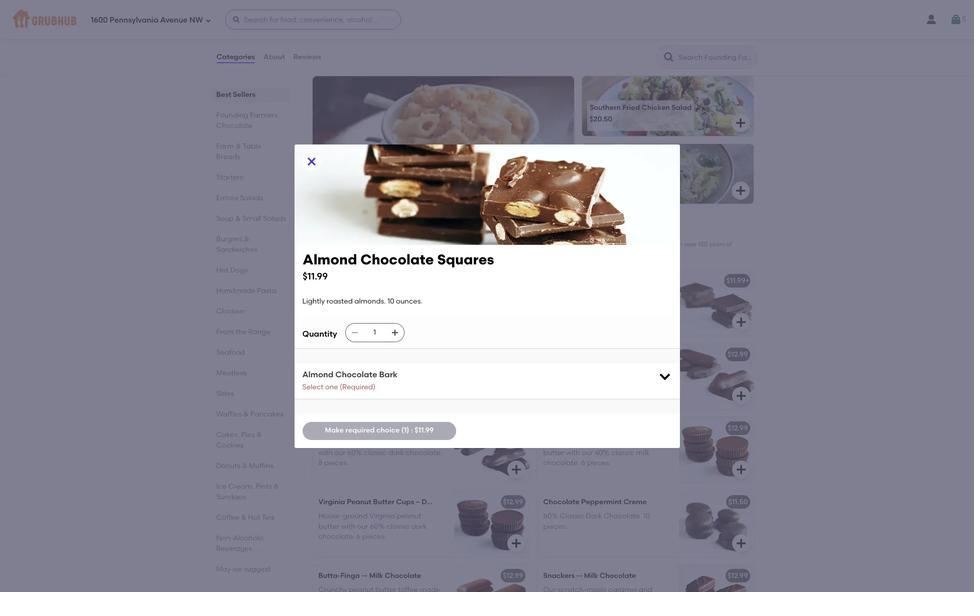 Task type: vqa. For each thing, say whether or not it's contained in the screenshot.
bottommost Beans,
no



Task type: describe. For each thing, give the bounding box(es) containing it.
meatless tab
[[216, 368, 286, 379]]

sourcing.
[[383, 250, 410, 257]]

seafood
[[216, 349, 245, 357]]

american
[[452, 241, 481, 248]]

chocolate. inside house-ground virginia peanut butter with our 40% classic milk chocolate. 6 pieces.
[[544, 459, 580, 468]]

10 down the almond chocolate squares $11.99
[[404, 291, 411, 299]]

sellers for best sellers most ordered on grubhub
[[336, 45, 371, 57]]

snackers -- milk chocolate
[[544, 572, 636, 581]]

dark for –
[[422, 498, 439, 507]]

virginia inside house-ground virginia peanut butter with our 60% classic dark chocolate. 6 pieces.
[[369, 512, 395, 521]]

peanut for virginia peanut butter cups – dark chocolate
[[347, 498, 372, 507]]

never
[[505, 250, 522, 257]]

$12.99 for decadent shortbread & caramel with our 40% classic milk chocolate. 8 pieces.
[[728, 351, 748, 359]]

60% inside "decadent shortbread & caramel with our 60% classic dark chocolate. 8 pieces."
[[347, 449, 362, 457]]

butter for house-ground virginia peanut butter with our 60% classic dark chocolate. 6 pieces.
[[319, 523, 340, 531]]

caramel cookie bar -- milk chocolate image
[[679, 344, 755, 409]]

10 inside button
[[387, 365, 394, 373]]

perfect
[[411, 250, 432, 257]]

donuts & muffins tab
[[216, 461, 286, 472]]

guittard
[[543, 241, 568, 248]]

may
[[216, 565, 231, 574]]

handmade pasta tab
[[216, 286, 286, 296]]

waxy,
[[523, 250, 539, 257]]

founding for founding farmers chocolate
[[216, 111, 248, 120]]

non-alcoholic beverages tab
[[216, 533, 286, 554]]

chocolate. inside house-ground virginia peanut butter with our 60% classic dark chocolate. 6 pieces.
[[319, 533, 355, 541]]

60% inside house-ground virginia peanut butter with our 60% classic dark chocolate. 6 pieces.
[[370, 523, 385, 531]]

chocolatier
[[482, 241, 516, 248]]

cakes,
[[216, 431, 239, 439]]

southern fried chicken salad $20.50
[[590, 103, 692, 124]]

sides tab
[[216, 389, 286, 399]]

over
[[685, 241, 697, 248]]

bar
[[377, 424, 389, 433]]

select
[[303, 383, 324, 392]]

cups for dark
[[396, 498, 414, 507]]

dark inside 60% classic dark chocolate. 10 pieces.
[[586, 512, 602, 521]]

search icon image
[[663, 51, 675, 63]]

decadent shortbread & caramel with our 60% classic dark chocolate. 8 pieces.
[[319, 439, 442, 468]]

waffles & pancakes
[[216, 410, 283, 419]]

farmers for founding farmers chocolate
[[250, 111, 278, 120]]

farmers for founding farmers chocolate artisan, house-crafted chocolate made with the american chocolatier legend - guittard (tm) - family-owned and operated with over 150 years of expertise and honorable sourcing. perfect melt, smooth & luscious, never waxy, no fillers, no artificial ingredients.
[[362, 227, 406, 240]]

hot dogs
[[216, 266, 248, 275]]

non-alcoholic beverages
[[216, 534, 265, 553]]

1 horizontal spatial milk
[[584, 572, 598, 581]]

0 horizontal spatial milk
[[369, 572, 383, 581]]

burgers
[[216, 235, 242, 244]]

svg image inside "5" button
[[950, 14, 962, 26]]

ordered
[[329, 59, 356, 67]]

ice
[[216, 483, 226, 491]]

breads
[[216, 153, 240, 161]]

$12.99 for house-ground virginia peanut butter with our 40% classic milk chocolate. 6 pieces.
[[728, 424, 748, 433]]

best for best sellers most ordered on grubhub
[[311, 45, 334, 57]]

2 horizontal spatial milk
[[647, 424, 661, 433]]

decadent.
[[350, 365, 386, 373]]

& inside ice cream, pints & sundaes
[[274, 483, 279, 491]]

ground for 60%
[[343, 512, 368, 521]]

simple & decadent. 10 ounces. button
[[313, 344, 530, 409]]

founding farmers chocolate
[[216, 111, 278, 130]]

small
[[242, 214, 261, 223]]

cakes, pies & cookies
[[216, 431, 262, 450]]

may we suggest
[[216, 565, 271, 574]]

house-
[[334, 241, 355, 248]]

fillers,
[[550, 250, 566, 257]]

cream,
[[228, 483, 254, 491]]

salad inside caesar salad $13.50
[[617, 171, 637, 180]]

burgers & sandwiches tab
[[216, 234, 286, 255]]

made
[[409, 241, 426, 248]]

seven cheese macaroni $11.99
[[320, 171, 403, 191]]

milk inside house-ground virginia peanut butter with our 40% classic milk chocolate. 6 pieces.
[[636, 449, 650, 457]]

peanut for virginia peanut butter cups – milk chocolate
[[572, 424, 597, 433]]

– for dark
[[416, 498, 420, 507]]

(tm)
[[569, 241, 582, 248]]

10 down almond chocolate squares
[[388, 297, 395, 306]]

chocolate.
[[604, 512, 642, 521]]

range
[[248, 328, 270, 336]]

dark inside "decadent shortbread & caramel with our 60% classic dark chocolate. 8 pieces."
[[389, 449, 404, 457]]

almond chocolate squares
[[319, 277, 414, 285]]

butter for house-ground virginia peanut butter with our 40% classic milk chocolate. 6 pieces.
[[544, 449, 565, 457]]

required
[[346, 427, 375, 435]]

5
[[962, 15, 967, 24]]

dark inside house-ground virginia peanut butter with our 60% classic dark chocolate. 6 pieces.
[[411, 523, 427, 531]]

with inside house-ground virginia peanut butter with our 40% classic milk chocolate. 6 pieces.
[[566, 449, 581, 457]]

ice cream, pints & sundaes tab
[[216, 482, 286, 503]]

classic
[[560, 512, 585, 521]]

luscious,
[[479, 250, 504, 257]]

make
[[325, 427, 344, 435]]

our inside decadent shortbread & caramel with our 40% classic milk chocolate. 8 pieces.
[[560, 375, 571, 384]]

:
[[411, 427, 413, 435]]

chocolate inside founding farmers chocolate
[[216, 122, 252, 130]]

smooth
[[450, 250, 472, 257]]

1 vertical spatial almond
[[319, 277, 346, 285]]

$11.99 inside seven cheese macaroni $11.99
[[320, 183, 339, 191]]

cookies
[[216, 441, 244, 450]]

chocolate inside the almond chocolate squares $11.99
[[360, 251, 434, 268]]

caramel
[[319, 424, 349, 433]]

caesar
[[590, 171, 615, 180]]

milk inside decadent shortbread & caramel with our 40% classic milk chocolate. 8 pieces.
[[614, 375, 628, 384]]

with inside house-ground virginia peanut butter with our 60% classic dark chocolate. 6 pieces.
[[341, 523, 356, 531]]

& inside decadent shortbread & caramel with our 40% classic milk chocolate. 8 pieces.
[[619, 365, 624, 373]]

may we suggest tab
[[216, 564, 286, 575]]

peanut for dark
[[397, 512, 422, 521]]

butta-finga -- milk chocolate image
[[454, 565, 530, 593]]

classic inside house-ground virginia peanut butter with our 60% classic dark chocolate. 6 pieces.
[[387, 523, 410, 531]]

house- for house-ground virginia peanut butter with our 40% classic milk chocolate. 6 pieces.
[[544, 439, 568, 447]]

best sellers
[[216, 90, 255, 99]]

suggest
[[244, 565, 271, 574]]

burgers & sandwiches
[[216, 235, 257, 254]]

ice cream, pints & sundaes
[[216, 483, 279, 502]]

soup & small salads tab
[[216, 213, 286, 224]]

donuts & muffins
[[216, 462, 273, 471]]

butter for dark
[[373, 498, 395, 507]]

caramel for milk
[[626, 365, 654, 373]]

about button
[[263, 39, 286, 75]]

5 button
[[950, 11, 967, 29]]

squares for almond chocolate squares
[[385, 277, 414, 285]]

entrée
[[216, 194, 238, 202]]

chocolate peppermint creme
[[544, 498, 647, 507]]

chocolate. inside decadent shortbread & caramel with our 40% classic milk chocolate. 8 pieces.
[[629, 375, 666, 384]]

honorable
[[352, 250, 382, 257]]

our inside house-ground virginia peanut butter with our 60% classic dark chocolate. 6 pieces.
[[357, 523, 368, 531]]

& inside the donuts & muffins tab
[[242, 462, 247, 471]]

$11.50
[[729, 498, 748, 507]]

from
[[216, 328, 234, 336]]

reviews button
[[293, 39, 322, 75]]

fried
[[623, 103, 640, 112]]

simple & decadent. 10 ounces.
[[319, 365, 422, 373]]

40% inside decadent shortbread & caramel with our 40% classic milk chocolate. 8 pieces.
[[572, 375, 587, 384]]

on
[[358, 59, 366, 67]]

virginia peanut butter cups – milk chocolate image
[[679, 418, 755, 483]]

1 horizontal spatial hot
[[248, 514, 260, 522]]

pints
[[255, 483, 272, 491]]

house- for house-ground virginia peanut butter with our 60% classic dark chocolate. 6 pieces.
[[319, 512, 343, 521]]

& inside waffles & pancakes tab
[[243, 410, 249, 419]]

with inside "decadent shortbread & caramel with our 60% classic dark chocolate. 8 pieces."
[[319, 449, 333, 457]]

6 for 40%
[[582, 459, 586, 468]]

pies
[[241, 431, 255, 439]]

caramel cookie bar -- dark chocolate
[[319, 424, 453, 433]]

$11.99 right :
[[415, 427, 434, 435]]

our inside house-ground virginia peanut butter with our 40% classic milk chocolate. 6 pieces.
[[582, 449, 593, 457]]

snackers -- milk chocolate image
[[679, 565, 755, 593]]

1600 pennsylvania avenue nw
[[91, 15, 203, 24]]

butta-finga -- milk chocolate
[[319, 572, 421, 581]]

caesar salad $13.50
[[590, 171, 637, 191]]

squares for almond chocolate squares $11.99
[[437, 251, 494, 268]]

1 no from the left
[[541, 250, 548, 257]]

shortbread for 40%
[[579, 365, 617, 373]]

tea
[[262, 514, 274, 522]]

bark
[[379, 370, 398, 379]]

sides
[[216, 390, 234, 398]]

handmade
[[216, 287, 255, 295]]

sellers for best sellers
[[233, 90, 255, 99]]

farm & table breads tab
[[216, 141, 286, 162]]

0 vertical spatial and
[[629, 241, 641, 248]]



Task type: locate. For each thing, give the bounding box(es) containing it.
1 horizontal spatial –
[[641, 424, 645, 433]]

1 vertical spatial house-
[[319, 512, 343, 521]]

0 vertical spatial 6
[[582, 459, 586, 468]]

almond inside the almond chocolate squares $11.99
[[303, 251, 357, 268]]

0 vertical spatial chicken
[[642, 103, 670, 112]]

almond for almond chocolate bark
[[303, 370, 334, 379]]

6
[[582, 459, 586, 468], [357, 533, 361, 541]]

caramel
[[626, 365, 654, 373], [401, 439, 430, 447]]

$11.99
[[320, 183, 339, 191], [303, 271, 328, 282], [727, 277, 746, 285], [415, 427, 434, 435]]

0 vertical spatial farmers
[[250, 111, 278, 120]]

0 vertical spatial decadent
[[544, 365, 578, 373]]

peanut down virginia peanut butter cups – dark chocolate
[[397, 512, 422, 521]]

dogs
[[230, 266, 248, 275]]

coffee & hot tea tab
[[216, 513, 286, 523]]

decadent for 60%
[[319, 439, 353, 447]]

1 vertical spatial founding
[[311, 227, 360, 240]]

shortbread
[[579, 365, 617, 373], [354, 439, 392, 447]]

$12.99 for house-ground virginia peanut butter with our 60% classic dark chocolate. 6 pieces.
[[503, 498, 524, 507]]

1 vertical spatial hot
[[248, 514, 260, 522]]

and down house-
[[339, 250, 350, 257]]

cups for milk
[[621, 424, 639, 433]]

1 vertical spatial sellers
[[233, 90, 255, 99]]

– for milk
[[641, 424, 645, 433]]

1 horizontal spatial dark
[[411, 523, 427, 531]]

meatless
[[216, 369, 246, 378]]

2 vertical spatial almond
[[303, 370, 334, 379]]

classic inside "decadent shortbread & caramel with our 60% classic dark chocolate. 8 pieces."
[[364, 449, 387, 457]]

pieces. inside 60% classic dark chocolate. 10 pieces.
[[544, 523, 568, 531]]

milk up the 'virginia peanut butter cups – milk chocolate'
[[614, 375, 628, 384]]

shortbread inside decadent shortbread & caramel with our 40% classic milk chocolate. 8 pieces.
[[579, 365, 617, 373]]

(1)
[[402, 427, 410, 435]]

lightly roasted almonds. 10 ounces.
[[319, 291, 439, 299], [303, 297, 423, 306]]

virginia down virginia peanut butter cups – dark chocolate
[[369, 512, 395, 521]]

& inside "decadent shortbread & caramel with our 60% classic dark chocolate. 8 pieces."
[[394, 439, 399, 447]]

0 horizontal spatial 60%
[[347, 449, 362, 457]]

peanut down the 'virginia peanut butter cups – milk chocolate'
[[622, 439, 647, 447]]

the right from
[[235, 328, 247, 336]]

coffee & hot tea
[[216, 514, 274, 522]]

8 inside decadent shortbread & caramel with our 40% classic milk chocolate. 8 pieces.
[[544, 385, 548, 394]]

decadent inside decadent shortbread & caramel with our 40% classic milk chocolate. 8 pieces.
[[544, 365, 578, 373]]

2 no from the left
[[568, 250, 575, 257]]

1 horizontal spatial the
[[441, 241, 451, 248]]

squares
[[437, 251, 494, 268], [385, 277, 414, 285]]

sellers up founding farmers chocolate
[[233, 90, 255, 99]]

squares down american at the left of the page
[[437, 251, 494, 268]]

1 vertical spatial salads
[[263, 214, 286, 223]]

pancakes
[[250, 410, 283, 419]]

french crunch chocolate squares image
[[679, 270, 755, 335]]

chicken
[[642, 103, 670, 112], [216, 307, 244, 316]]

legend
[[517, 241, 537, 248]]

with inside decadent shortbread & caramel with our 40% classic milk chocolate. 8 pieces.
[[544, 375, 558, 384]]

handmade pasta
[[216, 287, 276, 295]]

the inside from the range tab
[[235, 328, 247, 336]]

0 horizontal spatial the
[[235, 328, 247, 336]]

60% down virginia peanut butter cups – dark chocolate
[[370, 523, 385, 531]]

house-
[[544, 439, 568, 447], [319, 512, 343, 521]]

1 horizontal spatial cups
[[621, 424, 639, 433]]

salads inside 'tab'
[[263, 214, 286, 223]]

0 horizontal spatial cups
[[396, 498, 414, 507]]

cakes, pies & cookies tab
[[216, 430, 286, 451]]

family-
[[588, 241, 608, 248]]

1 vertical spatial caramel
[[401, 439, 430, 447]]

farm
[[216, 142, 234, 151]]

salad inside southern fried chicken salad $20.50
[[672, 103, 692, 112]]

house- inside house-ground virginia peanut butter with our 40% classic milk chocolate. 6 pieces.
[[544, 439, 568, 447]]

avenue
[[160, 15, 188, 24]]

$11.99 +
[[727, 277, 750, 285]]

almond for almond chocolate squares
[[303, 251, 357, 268]]

1 vertical spatial shortbread
[[354, 439, 392, 447]]

farmers up chocolate
[[362, 227, 406, 240]]

1 horizontal spatial 40%
[[595, 449, 610, 457]]

soup & small salads
[[216, 214, 286, 223]]

best for best sellers
[[216, 90, 231, 99]]

butter
[[544, 449, 565, 457], [319, 523, 340, 531]]

1 horizontal spatial 60%
[[370, 523, 385, 531]]

ground for 40%
[[568, 439, 593, 447]]

artisan,
[[311, 241, 333, 248]]

caramel for dark
[[401, 439, 430, 447]]

$11.99 down of
[[727, 277, 746, 285]]

0 vertical spatial peanut
[[622, 439, 647, 447]]

1 horizontal spatial butter
[[544, 449, 565, 457]]

1 horizontal spatial house-
[[544, 439, 568, 447]]

chocolate.
[[629, 375, 666, 384], [406, 449, 442, 457], [544, 459, 580, 468], [319, 533, 355, 541]]

chicken inside southern fried chicken salad $20.50
[[642, 103, 670, 112]]

dark down virginia peanut butter cups – dark chocolate
[[411, 523, 427, 531]]

best inside tab
[[216, 90, 231, 99]]

0 horizontal spatial and
[[339, 250, 350, 257]]

0 horizontal spatial no
[[541, 250, 548, 257]]

1 vertical spatial ground
[[343, 512, 368, 521]]

best sellers tab
[[216, 89, 286, 100]]

chocolate peppermint creme image
[[679, 492, 755, 557]]

no right waxy, on the top of page
[[541, 250, 548, 257]]

seven
[[320, 171, 341, 180]]

$11.99 inside the almond chocolate squares $11.99
[[303, 271, 328, 282]]

best up founding farmers chocolate
[[216, 90, 231, 99]]

farmers inside founding farmers chocolate
[[250, 111, 278, 120]]

virginia down the 'virginia peanut butter cups – milk chocolate'
[[594, 439, 620, 447]]

0 horizontal spatial salad
[[617, 171, 637, 180]]

1 horizontal spatial peanut
[[572, 424, 597, 433]]

chicken right fried
[[642, 103, 670, 112]]

Search Founding Farmers DC search field
[[678, 53, 755, 62]]

1 vertical spatial and
[[339, 250, 350, 257]]

0 vertical spatial 60%
[[347, 449, 362, 457]]

60% left the classic on the bottom of page
[[544, 512, 558, 521]]

0 vertical spatial –
[[641, 424, 645, 433]]

svg image
[[205, 17, 211, 23], [306, 155, 318, 167], [555, 185, 567, 197], [391, 329, 399, 337], [658, 369, 672, 383], [510, 390, 523, 402], [735, 390, 747, 402], [735, 464, 747, 476], [510, 538, 523, 550], [735, 538, 747, 550]]

0 vertical spatial founding
[[216, 111, 248, 120]]

butter up house-ground virginia peanut butter with our 40% classic milk chocolate. 6 pieces.
[[598, 424, 620, 433]]

0 vertical spatial 40%
[[572, 375, 587, 384]]

1 horizontal spatial salad
[[672, 103, 692, 112]]

founding inside founding farmers chocolate
[[216, 111, 248, 120]]

$11.99 down expertise
[[303, 271, 328, 282]]

0 horizontal spatial shortbread
[[354, 439, 392, 447]]

10 inside 60% classic dark chocolate. 10 pieces.
[[644, 512, 650, 521]]

virginia inside house-ground virginia peanut butter with our 40% classic milk chocolate. 6 pieces.
[[594, 439, 620, 447]]

& inside coffee & hot tea tab
[[241, 514, 246, 522]]

ounces. inside button
[[396, 365, 422, 373]]

0 horizontal spatial peanut
[[347, 498, 372, 507]]

svg image
[[950, 14, 962, 26], [232, 16, 240, 24], [735, 117, 747, 129], [735, 185, 747, 197], [735, 316, 747, 328], [351, 329, 359, 337], [510, 464, 523, 476]]

founding for founding farmers chocolate artisan, house-crafted chocolate made with the american chocolatier legend - guittard (tm) - family-owned and operated with over 150 years of expertise and honorable sourcing. perfect melt, smooth & luscious, never waxy, no fillers, no artificial ingredients.
[[311, 227, 360, 240]]

1 horizontal spatial best
[[311, 45, 334, 57]]

peanut inside house-ground virginia peanut butter with our 40% classic milk chocolate. 6 pieces.
[[622, 439, 647, 447]]

1 horizontal spatial milk
[[636, 449, 650, 457]]

0 horizontal spatial dark
[[398, 424, 415, 433]]

ground down the 'virginia peanut butter cups – milk chocolate'
[[568, 439, 593, 447]]

0 vertical spatial house-
[[544, 439, 568, 447]]

virginia peanut butter cups – milk chocolate
[[544, 424, 699, 433]]

salad
[[672, 103, 692, 112], [617, 171, 637, 180]]

40% inside house-ground virginia peanut butter with our 40% classic milk chocolate. 6 pieces.
[[595, 449, 610, 457]]

the inside founding farmers chocolate artisan, house-crafted chocolate made with the american chocolatier legend - guittard (tm) - family-owned and operated with over 150 years of expertise and honorable sourcing. perfect melt, smooth & luscious, never waxy, no fillers, no artificial ingredients.
[[441, 241, 451, 248]]

2 vertical spatial 60%
[[370, 523, 385, 531]]

0 vertical spatial peanut
[[572, 424, 597, 433]]

1 vertical spatial cups
[[396, 498, 414, 507]]

cookie
[[351, 424, 375, 433]]

salads right small
[[263, 214, 286, 223]]

1 vertical spatial farmers
[[362, 227, 406, 240]]

virginia peanut butter cups – dark chocolate
[[319, 498, 477, 507]]

butter inside house-ground virginia peanut butter with our 60% classic dark chocolate. 6 pieces.
[[319, 523, 340, 531]]

1 vertical spatial butter
[[319, 523, 340, 531]]

60% classic dark chocolate. 10 pieces.
[[544, 512, 650, 531]]

decadent inside "decadent shortbread & caramel with our 60% classic dark chocolate. 8 pieces."
[[319, 439, 353, 447]]

almond inside almond chocolate bark select one (required)
[[303, 370, 334, 379]]

farmers down best sellers tab
[[250, 111, 278, 120]]

founding farmers chocolate artisan, house-crafted chocolate made with the american chocolatier legend - guittard (tm) - family-owned and operated with over 150 years of expertise and honorable sourcing. perfect melt, smooth & luscious, never waxy, no fillers, no artificial ingredients.
[[311, 227, 732, 257]]

peanut
[[622, 439, 647, 447], [397, 512, 422, 521]]

pieces. inside house-ground virginia peanut butter with our 60% classic dark chocolate. 6 pieces.
[[362, 533, 386, 541]]

chocolate. inside "decadent shortbread & caramel with our 60% classic dark chocolate. 8 pieces."
[[406, 449, 442, 457]]

salads up soup & small salads 'tab'
[[240, 194, 263, 202]]

0 horizontal spatial caramel
[[401, 439, 430, 447]]

founding down best sellers
[[216, 111, 248, 120]]

0 horizontal spatial decadent
[[319, 439, 353, 447]]

0 vertical spatial the
[[441, 241, 451, 248]]

snackers
[[544, 572, 575, 581]]

categories
[[217, 53, 255, 61]]

pennsylvania
[[110, 15, 158, 24]]

Input item quantity number field
[[364, 324, 386, 342]]

1 horizontal spatial farmers
[[362, 227, 406, 240]]

finga
[[341, 572, 360, 581]]

ounces.
[[412, 291, 439, 299], [396, 297, 423, 306], [396, 365, 422, 373]]

almond up 'select'
[[303, 370, 334, 379]]

milk
[[614, 375, 628, 384], [636, 449, 650, 457]]

0 vertical spatial best
[[311, 45, 334, 57]]

0 horizontal spatial butter
[[319, 523, 340, 531]]

1 vertical spatial butter
[[373, 498, 395, 507]]

0 vertical spatial hot
[[216, 266, 228, 275]]

founding inside founding farmers chocolate artisan, house-crafted chocolate made with the american chocolatier legend - guittard (tm) - family-owned and operated with over 150 years of expertise and honorable sourcing. perfect melt, smooth & luscious, never waxy, no fillers, no artificial ingredients.
[[311, 227, 360, 240]]

pieces. inside decadent shortbread & caramel with our 40% classic milk chocolate. 8 pieces.
[[549, 385, 573, 394]]

hot left dogs
[[216, 266, 228, 275]]

cups up house-ground virginia peanut butter with our 60% classic dark chocolate. 6 pieces.
[[396, 498, 414, 507]]

our
[[560, 375, 571, 384], [335, 449, 346, 457], [582, 449, 593, 457], [357, 523, 368, 531]]

almond down artisan,
[[303, 251, 357, 268]]

0 vertical spatial salad
[[672, 103, 692, 112]]

8 inside "decadent shortbread & caramel with our 60% classic dark chocolate. 8 pieces."
[[319, 459, 323, 468]]

decadent for 40%
[[544, 365, 578, 373]]

1 vertical spatial peanut
[[397, 512, 422, 521]]

60% inside 60% classic dark chocolate. 10 pieces.
[[544, 512, 558, 521]]

10 down creme
[[644, 512, 650, 521]]

10 right decadent.
[[387, 365, 394, 373]]

lightly down almond chocolate squares
[[319, 291, 341, 299]]

seafood tab
[[216, 347, 286, 358]]

chocolate inside almond chocolate bark select one (required)
[[336, 370, 377, 379]]

ground down virginia peanut butter cups – dark chocolate
[[343, 512, 368, 521]]

1 horizontal spatial 6
[[582, 459, 586, 468]]

0 horizontal spatial peanut
[[397, 512, 422, 521]]

the up melt, at left top
[[441, 241, 451, 248]]

0 horizontal spatial milk
[[614, 375, 628, 384]]

dark
[[398, 424, 415, 433], [422, 498, 439, 507], [586, 512, 602, 521]]

1 vertical spatial 8
[[319, 459, 323, 468]]

squares inside the almond chocolate squares $11.99
[[437, 251, 494, 268]]

peanut up house-ground virginia peanut butter with our 60% classic dark chocolate. 6 pieces.
[[347, 498, 372, 507]]

0 vertical spatial dark
[[398, 424, 415, 433]]

almond chocolate squares $11.99
[[303, 251, 494, 282]]

virginia up house-ground virginia peanut butter with our 40% classic milk chocolate. 6 pieces.
[[544, 424, 570, 433]]

svg image inside the main navigation navigation
[[205, 17, 211, 23]]

ounces. for lightly roasted almonds. 10 ounces.
[[412, 291, 439, 299]]

muffins
[[249, 462, 273, 471]]

0 horizontal spatial 8
[[319, 459, 323, 468]]

8 for decadent shortbread & caramel with our 60% classic dark chocolate. 8 pieces.
[[319, 459, 323, 468]]

ground inside house-ground virginia peanut butter with our 40% classic milk chocolate. 6 pieces.
[[568, 439, 593, 447]]

waffles & pancakes tab
[[216, 409, 286, 420]]

cheese
[[342, 171, 368, 180]]

years
[[710, 241, 725, 248]]

caramel inside decadent shortbread & caramel with our 40% classic milk chocolate. 8 pieces.
[[626, 365, 654, 373]]

0 vertical spatial ground
[[568, 439, 593, 447]]

1 horizontal spatial caramel
[[626, 365, 654, 373]]

1 vertical spatial squares
[[385, 277, 414, 285]]

1 vertical spatial decadent
[[319, 439, 353, 447]]

butter for milk
[[598, 424, 620, 433]]

sellers up on
[[336, 45, 371, 57]]

pieces. inside house-ground virginia peanut butter with our 40% classic milk chocolate. 6 pieces.
[[587, 459, 611, 468]]

1 horizontal spatial no
[[568, 250, 575, 257]]

2 horizontal spatial 60%
[[544, 512, 558, 521]]

pieces. inside "decadent shortbread & caramel with our 60% classic dark chocolate. 8 pieces."
[[324, 459, 349, 468]]

peanut inside house-ground virginia peanut butter with our 60% classic dark chocolate. 6 pieces.
[[397, 512, 422, 521]]

best inside best sellers most ordered on grubhub
[[311, 45, 334, 57]]

main navigation navigation
[[0, 0, 975, 39]]

lightly up quantity
[[303, 297, 325, 306]]

chicken tab
[[216, 306, 286, 317]]

6 up finga
[[357, 533, 361, 541]]

starters tab
[[216, 172, 286, 183]]

classic
[[589, 375, 612, 384], [364, 449, 387, 457], [612, 449, 635, 457], [387, 523, 410, 531]]

2 horizontal spatial dark
[[586, 512, 602, 521]]

roasted
[[343, 291, 369, 299], [327, 297, 353, 306]]

farm & table breads
[[216, 142, 261, 161]]

dark down choice on the bottom left of the page
[[389, 449, 404, 457]]

owned
[[608, 241, 628, 248]]

nothing but chocolate squares image
[[454, 344, 530, 409]]

farmers inside founding farmers chocolate artisan, house-crafted chocolate made with the american chocolatier legend - guittard (tm) - family-owned and operated with over 150 years of expertise and honorable sourcing. perfect melt, smooth & luscious, never waxy, no fillers, no artificial ingredients.
[[362, 227, 406, 240]]

dark for -
[[398, 424, 415, 433]]

chicken up from
[[216, 307, 244, 316]]

shortbread inside "decadent shortbread & caramel with our 60% classic dark chocolate. 8 pieces."
[[354, 439, 392, 447]]

hot left tea
[[248, 514, 260, 522]]

founding farmers chocolate tab
[[216, 110, 286, 131]]

virginia peanut butter cups – dark chocolate image
[[454, 492, 530, 557]]

entrée salads tab
[[216, 193, 286, 203]]

6 for 60%
[[357, 533, 361, 541]]

caramel inside "decadent shortbread & caramel with our 60% classic dark chocolate. 8 pieces."
[[401, 439, 430, 447]]

0 horizontal spatial hot
[[216, 266, 228, 275]]

from the range tab
[[216, 327, 286, 337]]

6 inside house-ground virginia peanut butter with our 60% classic dark chocolate. 6 pieces.
[[357, 533, 361, 541]]

1 horizontal spatial and
[[629, 241, 641, 248]]

ounces. for simple & decadent. 10 ounces.
[[396, 365, 422, 373]]

1 vertical spatial best
[[216, 90, 231, 99]]

& inside cakes, pies & cookies
[[256, 431, 262, 439]]

caramel cookie bar -- dark chocolate image
[[454, 418, 530, 483]]

–
[[641, 424, 645, 433], [416, 498, 420, 507]]

& inside farm & table breads
[[236, 142, 241, 151]]

150
[[699, 241, 708, 248]]

creme
[[624, 498, 647, 507]]

0 horizontal spatial butter
[[373, 498, 395, 507]]

decadent shortbread & caramel with our 40% classic milk chocolate. 8 pieces.
[[544, 365, 666, 394]]

founding up house-
[[311, 227, 360, 240]]

ground inside house-ground virginia peanut butter with our 60% classic dark chocolate. 6 pieces.
[[343, 512, 368, 521]]

6 inside house-ground virginia peanut butter with our 40% classic milk chocolate. 6 pieces.
[[582, 459, 586, 468]]

ingredients.
[[602, 250, 636, 257]]

2 vertical spatial dark
[[586, 512, 602, 521]]

chocolate
[[216, 122, 252, 130], [408, 227, 464, 240], [360, 251, 434, 268], [347, 277, 384, 285], [336, 370, 377, 379], [416, 424, 453, 433], [663, 424, 699, 433], [440, 498, 477, 507], [544, 498, 580, 507], [385, 572, 421, 581], [600, 572, 636, 581]]

0 horizontal spatial ground
[[343, 512, 368, 521]]

about
[[264, 53, 285, 61]]

and right owned
[[629, 241, 641, 248]]

no
[[541, 250, 548, 257], [568, 250, 575, 257]]

butter up house-ground virginia peanut butter with our 60% classic dark chocolate. 6 pieces.
[[373, 498, 395, 507]]

classic inside decadent shortbread & caramel with our 40% classic milk chocolate. 8 pieces.
[[589, 375, 612, 384]]

hot dogs tab
[[216, 265, 286, 276]]

butter inside house-ground virginia peanut butter with our 40% classic milk chocolate. 6 pieces.
[[544, 449, 565, 457]]

soup
[[216, 214, 234, 223]]

1 horizontal spatial butter
[[598, 424, 620, 433]]

house- inside house-ground virginia peanut butter with our 60% classic dark chocolate. 6 pieces.
[[319, 512, 343, 521]]

table
[[243, 142, 261, 151]]

1 horizontal spatial chicken
[[642, 103, 670, 112]]

no down (tm)
[[568, 250, 575, 257]]

most
[[311, 59, 327, 67]]

our inside "decadent shortbread & caramel with our 60% classic dark chocolate. 8 pieces."
[[335, 449, 346, 457]]

1 vertical spatial peanut
[[347, 498, 372, 507]]

almond chocolate squares image
[[454, 270, 530, 335]]

1 horizontal spatial founding
[[311, 227, 360, 240]]

6 up chocolate peppermint creme
[[582, 459, 586, 468]]

peanut up house-ground virginia peanut butter with our 40% classic milk chocolate. 6 pieces.
[[572, 424, 597, 433]]

0 vertical spatial caramel
[[626, 365, 654, 373]]

1 vertical spatial 40%
[[595, 449, 610, 457]]

operated
[[642, 241, 669, 248]]

alcoholic
[[233, 534, 265, 543]]

40%
[[572, 375, 587, 384], [595, 449, 610, 457]]

sundaes
[[216, 493, 246, 502]]

1 horizontal spatial 8
[[544, 385, 548, 394]]

classic inside house-ground virginia peanut butter with our 40% classic milk chocolate. 6 pieces.
[[612, 449, 635, 457]]

0 vertical spatial 8
[[544, 385, 548, 394]]

0 vertical spatial almond
[[303, 251, 357, 268]]

grubhub
[[368, 59, 398, 67]]

reviews
[[294, 53, 322, 61]]

chicken inside tab
[[216, 307, 244, 316]]

8 for decadent shortbread & caramel with our 40% classic milk chocolate. 8 pieces.
[[544, 385, 548, 394]]

1 vertical spatial 60%
[[544, 512, 558, 521]]

milk down the 'virginia peanut butter cups – milk chocolate'
[[636, 449, 650, 457]]

& inside simple & decadent. 10 ounces. button
[[343, 365, 349, 373]]

beverages
[[216, 545, 252, 553]]

squares down sourcing.
[[385, 277, 414, 285]]

0 horizontal spatial founding
[[216, 111, 248, 120]]

virginia up house-ground virginia peanut butter with our 60% classic dark chocolate. 6 pieces.
[[319, 498, 345, 507]]

peanut for milk
[[622, 439, 647, 447]]

sellers inside tab
[[233, 90, 255, 99]]

coffee
[[216, 514, 239, 522]]

1 vertical spatial chicken
[[216, 307, 244, 316]]

cups up house-ground virginia peanut butter with our 40% classic milk chocolate. 6 pieces.
[[621, 424, 639, 433]]

house-ground virginia peanut butter with our 60% classic dark chocolate. 6 pieces.
[[319, 512, 427, 541]]

0 horizontal spatial house-
[[319, 512, 343, 521]]

& inside burgers & sandwiches
[[244, 235, 249, 244]]

almond down expertise
[[319, 277, 346, 285]]

southern
[[590, 103, 621, 112]]

0 vertical spatial dark
[[389, 449, 404, 457]]

1 horizontal spatial shortbread
[[579, 365, 617, 373]]

0 vertical spatial milk
[[614, 375, 628, 384]]

$12.99
[[728, 351, 748, 359], [728, 424, 748, 433], [503, 498, 524, 507], [503, 572, 524, 581], [728, 572, 748, 581]]

1 vertical spatial milk
[[636, 449, 650, 457]]

1600
[[91, 15, 108, 24]]

hot
[[216, 266, 228, 275], [248, 514, 260, 522]]

with
[[427, 241, 440, 248], [671, 241, 683, 248], [544, 375, 558, 384], [319, 449, 333, 457], [566, 449, 581, 457], [341, 523, 356, 531]]

salads inside 'tab'
[[240, 194, 263, 202]]

60% down required
[[347, 449, 362, 457]]

0 horizontal spatial farmers
[[250, 111, 278, 120]]

1 vertical spatial –
[[416, 498, 420, 507]]

shortbread for 60%
[[354, 439, 392, 447]]

best up "most" at the top of page
[[311, 45, 334, 57]]

& inside founding farmers chocolate artisan, house-crafted chocolate made with the american chocolatier legend - guittard (tm) - family-owned and operated with over 150 years of expertise and honorable sourcing. perfect melt, smooth & luscious, never waxy, no fillers, no artificial ingredients.
[[473, 250, 478, 257]]

donuts
[[216, 462, 240, 471]]

and
[[629, 241, 641, 248], [339, 250, 350, 257]]

chocolate inside founding farmers chocolate artisan, house-crafted chocolate made with the american chocolatier legend - guittard (tm) - family-owned and operated with over 150 years of expertise and honorable sourcing. perfect melt, smooth & luscious, never waxy, no fillers, no artificial ingredients.
[[408, 227, 464, 240]]

sellers inside best sellers most ordered on grubhub
[[336, 45, 371, 57]]

$11.99 down the seven
[[320, 183, 339, 191]]

nw
[[189, 15, 203, 24]]

house-ground virginia peanut butter with our 40% classic milk chocolate. 6 pieces.
[[544, 439, 650, 468]]

0 vertical spatial cups
[[621, 424, 639, 433]]

0 horizontal spatial dark
[[389, 449, 404, 457]]

& inside soup & small salads 'tab'
[[235, 214, 241, 223]]



